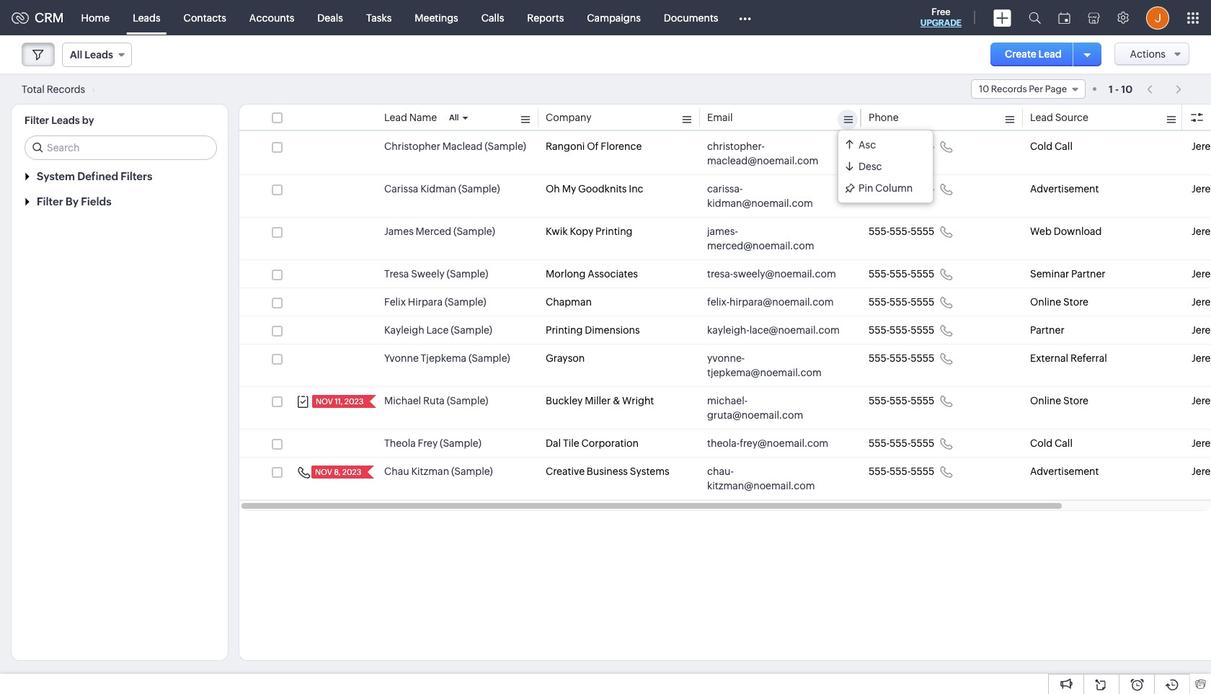 Task type: describe. For each thing, give the bounding box(es) containing it.
cold for christopher- maclead@noemail.com
[[1030, 141, 1053, 152]]

tresa
[[384, 268, 409, 280]]

jerem for chau- kitzman@noemail.com
[[1192, 466, 1211, 477]]

jerem for felix-hirpara@noemail.com
[[1192, 296, 1211, 308]]

carissa kidman (sample) link
[[384, 182, 500, 196]]

system defined filters
[[37, 170, 152, 182]]

nov 8, 2023
[[315, 468, 361, 477]]

of
[[587, 141, 599, 152]]

chau
[[384, 466, 409, 477]]

all for all leads
[[70, 49, 82, 61]]

call for christopher- maclead@noemail.com
[[1055, 141, 1073, 152]]

records for total
[[47, 83, 85, 95]]

meetings
[[415, 12, 458, 23]]

11,
[[335, 397, 343, 406]]

advertisement for chau- kitzman@noemail.com
[[1030, 466, 1099, 477]]

buckley
[[546, 395, 583, 407]]

theola-frey@noemail.com
[[707, 438, 829, 449]]

555-555-5555 for michael- gruta@noemail.com
[[869, 395, 935, 407]]

tresa sweely (sample) link
[[384, 267, 488, 281]]

carissa-
[[707, 183, 743, 195]]

dal tile corporation
[[546, 438, 639, 449]]

create menu image
[[994, 9, 1012, 26]]

jerem for carissa- kidman@noemail.com
[[1192, 183, 1211, 195]]

online store for felix-hirpara@noemail.com
[[1030, 296, 1089, 308]]

555-555-5555 for felix-hirpara@noemail.com
[[869, 296, 935, 308]]

yvonne- tjepkema@noemail.com link
[[707, 351, 840, 380]]

kayleigh
[[384, 324, 424, 336]]

calls link
[[470, 0, 516, 35]]

call for theola-frey@noemail.com
[[1055, 438, 1073, 449]]

web download
[[1030, 226, 1102, 237]]

corporation
[[581, 438, 639, 449]]

555-555-5555 for chau- kitzman@noemail.com
[[869, 466, 935, 477]]

chau kitzman (sample) link
[[384, 464, 493, 479]]

oh
[[546, 183, 560, 195]]

page
[[1045, 84, 1067, 94]]

nov 11, 2023 link
[[312, 395, 365, 408]]

frey@noemail.com
[[740, 438, 829, 449]]

tjepkema@noemail.com
[[707, 367, 822, 379]]

kwik
[[546, 226, 568, 237]]

create menu element
[[985, 0, 1020, 35]]

deals
[[317, 12, 343, 23]]

system defined filters button
[[12, 164, 228, 189]]

system
[[37, 170, 75, 182]]

kayleigh lace (sample)
[[384, 324, 492, 336]]

jerem for kayleigh-lace@noemail.com
[[1192, 324, 1211, 336]]

2023 for chau kitzman (sample)
[[342, 468, 361, 477]]

jerem for james- merced@noemail.com
[[1192, 226, 1211, 237]]

10 records per page
[[979, 84, 1067, 94]]

calendar image
[[1058, 12, 1071, 23]]

lead for lead name
[[384, 112, 407, 123]]

felix-hirpara@noemail.com link
[[707, 295, 834, 309]]

cold call for theola-frey@noemail.com
[[1030, 438, 1073, 449]]

555-555-5555 for kayleigh-lace@noemail.com
[[869, 324, 935, 336]]

jerem for michael- gruta@noemail.com
[[1192, 395, 1211, 407]]

lead for lead source
[[1030, 112, 1053, 123]]

maclead
[[443, 141, 483, 152]]

christopher-
[[707, 141, 765, 152]]

555-555-5555 for yvonne- tjepkema@noemail.com
[[869, 353, 935, 364]]

filter for filter leads by
[[25, 115, 49, 126]]

create lead button
[[991, 43, 1076, 66]]

actions
[[1130, 48, 1166, 60]]

asc
[[859, 139, 876, 150]]

5555 for carissa- kidman@noemail.com
[[911, 183, 935, 195]]

tasks
[[366, 12, 392, 23]]

chau- kitzman@noemail.com
[[707, 466, 815, 492]]

cold call for christopher- maclead@noemail.com
[[1030, 141, 1073, 152]]

carissa- kidman@noemail.com link
[[707, 182, 840, 211]]

leads for filter leads by
[[51, 115, 80, 126]]

sweely
[[411, 268, 445, 280]]

(sample) for michael ruta (sample)
[[447, 395, 488, 407]]

-
[[1115, 83, 1119, 95]]

james- merced@noemail.com link
[[707, 224, 840, 253]]

theola frey (sample) link
[[384, 436, 482, 451]]

jerem for yvonne- tjepkema@noemail.com
[[1192, 353, 1211, 364]]

oh my goodknits inc
[[546, 183, 644, 195]]

james-
[[707, 226, 738, 237]]

555-555-5555 for theola-frey@noemail.com
[[869, 438, 935, 449]]

5555 for theola-frey@noemail.com
[[911, 438, 935, 449]]

yvonne
[[384, 353, 419, 364]]

5555 for kayleigh-lace@noemail.com
[[911, 324, 935, 336]]

filter for filter by fields
[[37, 195, 63, 208]]

(sample) for christopher maclead (sample)
[[485, 141, 526, 152]]

hirpara@noemail.com
[[730, 296, 834, 308]]

by
[[66, 195, 79, 208]]

(sample) for james merced (sample)
[[454, 226, 495, 237]]

all leads
[[70, 49, 113, 61]]

felix hirpara (sample)
[[384, 296, 486, 308]]

accounts link
[[238, 0, 306, 35]]

james merced (sample)
[[384, 226, 495, 237]]

reports
[[527, 12, 564, 23]]

documents link
[[652, 0, 730, 35]]

campaigns
[[587, 12, 641, 23]]

yvonne-
[[707, 353, 745, 364]]

michael- gruta@noemail.com
[[707, 395, 803, 421]]

grayson
[[546, 353, 585, 364]]

advertisement for carissa- kidman@noemail.com
[[1030, 183, 1099, 195]]

my
[[562, 183, 576, 195]]

records for 10
[[991, 84, 1027, 94]]

filter by fields
[[37, 195, 111, 208]]

carissa kidman (sample)
[[384, 183, 500, 195]]

tresa sweely (sample)
[[384, 268, 488, 280]]

morlong associates
[[546, 268, 638, 280]]

1 - 10
[[1109, 83, 1133, 95]]

kitzman
[[411, 466, 449, 477]]

store for felix-hirpara@noemail.com
[[1064, 296, 1089, 308]]

web
[[1030, 226, 1052, 237]]

associates
[[588, 268, 638, 280]]

gruta@noemail.com
[[707, 410, 803, 421]]

(sample) for tresa sweely (sample)
[[447, 268, 488, 280]]

filter leads by
[[25, 115, 94, 126]]

pin column
[[859, 182, 913, 194]]

felix hirpara (sample) link
[[384, 295, 486, 309]]

search image
[[1029, 12, 1041, 24]]

create
[[1005, 48, 1037, 60]]

james- merced@noemail.com
[[707, 226, 814, 252]]

nov for michael
[[316, 397, 333, 406]]

555-555-5555 for christopher- maclead@noemail.com
[[869, 141, 935, 152]]

5555 for christopher- maclead@noemail.com
[[911, 141, 935, 152]]

leads link
[[121, 0, 172, 35]]

tresa-sweely@noemail.com link
[[707, 267, 836, 281]]

(sample) for carissa kidman (sample)
[[458, 183, 500, 195]]

chau-
[[707, 466, 734, 477]]

nov for chau
[[315, 468, 332, 477]]

555-555-5555 for james- merced@noemail.com
[[869, 226, 935, 237]]



Task type: vqa. For each thing, say whether or not it's contained in the screenshot.


Task type: locate. For each thing, give the bounding box(es) containing it.
1 555-555-5555 from the top
[[869, 141, 935, 152]]

0 horizontal spatial partner
[[1030, 324, 1065, 336]]

online
[[1030, 296, 1061, 308], [1030, 395, 1061, 407]]

home link
[[70, 0, 121, 35]]

7 5555 from the top
[[911, 353, 935, 364]]

5555 for james- merced@noemail.com
[[911, 226, 935, 237]]

10 jerem from the top
[[1192, 466, 1211, 477]]

2 cold call from the top
[[1030, 438, 1073, 449]]

1 vertical spatial advertisement
[[1030, 466, 1099, 477]]

tresa-
[[707, 268, 733, 280]]

555-555-5555
[[869, 141, 935, 152], [869, 183, 935, 195], [869, 226, 935, 237], [869, 268, 935, 280], [869, 296, 935, 308], [869, 324, 935, 336], [869, 353, 935, 364], [869, 395, 935, 407], [869, 438, 935, 449], [869, 466, 935, 477]]

0 vertical spatial store
[[1064, 296, 1089, 308]]

row group
[[239, 133, 1211, 500]]

555-555-5555 for carissa- kidman@noemail.com
[[869, 183, 935, 195]]

9 jerem from the top
[[1192, 438, 1211, 449]]

filter left 'by'
[[37, 195, 63, 208]]

2023 right 11,
[[344, 397, 364, 406]]

0 horizontal spatial leads
[[51, 115, 80, 126]]

(sample) inside "link"
[[469, 353, 510, 364]]

2 horizontal spatial leads
[[133, 12, 161, 23]]

rangoni of florence
[[546, 141, 642, 152]]

online down external
[[1030, 395, 1061, 407]]

5 555-555-5555 from the top
[[869, 296, 935, 308]]

0 vertical spatial printing
[[596, 226, 633, 237]]

8 jerem from the top
[[1192, 395, 1211, 407]]

6 5555 from the top
[[911, 324, 935, 336]]

1 vertical spatial online
[[1030, 395, 1061, 407]]

555-555-5555 for tresa-sweely@noemail.com
[[869, 268, 935, 280]]

6 555-555-5555 from the top
[[869, 324, 935, 336]]

crm
[[35, 10, 64, 25]]

business
[[587, 466, 628, 477]]

2 call from the top
[[1055, 438, 1073, 449]]

christopher maclead (sample)
[[384, 141, 526, 152]]

0 vertical spatial cold call
[[1030, 141, 1073, 152]]

0 horizontal spatial records
[[47, 83, 85, 95]]

(sample) for kayleigh lace (sample)
[[451, 324, 492, 336]]

1 horizontal spatial all
[[449, 113, 459, 122]]

lead name
[[384, 112, 437, 123]]

0 horizontal spatial 10
[[979, 84, 989, 94]]

2 store from the top
[[1064, 395, 1089, 407]]

4 jerem from the top
[[1192, 268, 1211, 280]]

upgrade
[[921, 18, 962, 28]]

records left per
[[991, 84, 1027, 94]]

(sample) for theola frey (sample)
[[440, 438, 482, 449]]

1 vertical spatial printing
[[546, 324, 583, 336]]

1 vertical spatial partner
[[1030, 324, 1065, 336]]

1 store from the top
[[1064, 296, 1089, 308]]

10 left per
[[979, 84, 989, 94]]

online store down external referral
[[1030, 395, 1089, 407]]

carissa
[[384, 183, 418, 195]]

2023
[[344, 397, 364, 406], [342, 468, 361, 477]]

online store down "seminar partner"
[[1030, 296, 1089, 308]]

yvonne tjepkema (sample) link
[[384, 351, 510, 366]]

1 horizontal spatial partner
[[1071, 268, 1106, 280]]

michael-
[[707, 395, 748, 407]]

5555 for tresa-sweely@noemail.com
[[911, 268, 935, 280]]

5 jerem from the top
[[1192, 296, 1211, 308]]

wright
[[622, 395, 654, 407]]

goodknits
[[578, 183, 627, 195]]

records left loading image
[[47, 83, 85, 95]]

kayleigh-
[[707, 324, 750, 336]]

5555
[[911, 141, 935, 152], [911, 183, 935, 195], [911, 226, 935, 237], [911, 268, 935, 280], [911, 296, 935, 308], [911, 324, 935, 336], [911, 353, 935, 364], [911, 395, 935, 407], [911, 438, 935, 449], [911, 466, 935, 477]]

1 vertical spatial cold call
[[1030, 438, 1073, 449]]

1 online from the top
[[1030, 296, 1061, 308]]

kayleigh lace (sample) link
[[384, 323, 492, 337]]

1 vertical spatial online store
[[1030, 395, 1089, 407]]

0 vertical spatial call
[[1055, 141, 1073, 152]]

row group containing christopher maclead (sample)
[[239, 133, 1211, 500]]

search element
[[1020, 0, 1050, 35]]

yvonne- tjepkema@noemail.com
[[707, 353, 822, 379]]

0 vertical spatial partner
[[1071, 268, 1106, 280]]

felix-hirpara@noemail.com
[[707, 296, 834, 308]]

all up christopher maclead (sample) link
[[449, 113, 459, 122]]

leads
[[133, 12, 161, 23], [85, 49, 113, 61], [51, 115, 80, 126]]

christopher- maclead@noemail.com link
[[707, 139, 840, 168]]

3 jerem from the top
[[1192, 226, 1211, 237]]

home
[[81, 12, 110, 23]]

2 5555 from the top
[[911, 183, 935, 195]]

leads inside field
[[85, 49, 113, 61]]

10 inside field
[[979, 84, 989, 94]]

printing right kopy
[[596, 226, 633, 237]]

(sample) right the lace
[[451, 324, 492, 336]]

all inside field
[[70, 49, 82, 61]]

1 vertical spatial 2023
[[342, 468, 361, 477]]

all up total records
[[70, 49, 82, 61]]

0 vertical spatial nov
[[316, 397, 333, 406]]

filter down total at the top of the page
[[25, 115, 49, 126]]

2 cold from the top
[[1030, 438, 1053, 449]]

0 horizontal spatial printing
[[546, 324, 583, 336]]

10 Records Per Page field
[[971, 79, 1086, 99]]

10 5555 from the top
[[911, 466, 935, 477]]

1 cold from the top
[[1030, 141, 1053, 152]]

miller
[[585, 395, 611, 407]]

cold call
[[1030, 141, 1073, 152], [1030, 438, 1073, 449]]

2 advertisement from the top
[[1030, 466, 1099, 477]]

james merced (sample) link
[[384, 224, 495, 239]]

All Leads field
[[62, 43, 132, 67]]

merced
[[416, 226, 452, 237]]

creative
[[546, 466, 585, 477]]

chapman
[[546, 296, 592, 308]]

1 vertical spatial filter
[[37, 195, 63, 208]]

0 vertical spatial cold
[[1030, 141, 1053, 152]]

5555 for felix-hirpara@noemail.com
[[911, 296, 935, 308]]

inc
[[629, 183, 644, 195]]

1 vertical spatial leads
[[85, 49, 113, 61]]

printing
[[596, 226, 633, 237], [546, 324, 583, 336]]

filters
[[121, 170, 152, 182]]

1 cold call from the top
[[1030, 141, 1073, 152]]

0 vertical spatial advertisement
[[1030, 183, 1099, 195]]

partner right seminar
[[1071, 268, 1106, 280]]

(sample) right 'sweely'
[[447, 268, 488, 280]]

loading image
[[87, 88, 95, 93]]

Other Modules field
[[730, 6, 761, 29]]

tasks link
[[355, 0, 403, 35]]

1 vertical spatial nov
[[315, 468, 332, 477]]

michael ruta (sample) link
[[384, 394, 488, 408]]

calls
[[481, 12, 504, 23]]

jerem for tresa-sweely@noemail.com
[[1192, 268, 1211, 280]]

michael
[[384, 395, 421, 407]]

9 555-555-5555 from the top
[[869, 438, 935, 449]]

8 5555 from the top
[[911, 395, 935, 407]]

buckley miller & wright
[[546, 395, 654, 407]]

filter inside dropdown button
[[37, 195, 63, 208]]

store down "seminar partner"
[[1064, 296, 1089, 308]]

0 vertical spatial online store
[[1030, 296, 1089, 308]]

(sample) right merced
[[454, 226, 495, 237]]

0 vertical spatial online
[[1030, 296, 1061, 308]]

(sample) inside 'link'
[[454, 226, 495, 237]]

2 555-555-5555 from the top
[[869, 183, 935, 195]]

records inside field
[[991, 84, 1027, 94]]

5555 for yvonne- tjepkema@noemail.com
[[911, 353, 935, 364]]

5555 for michael- gruta@noemail.com
[[911, 395, 935, 407]]

kayleigh-lace@noemail.com
[[707, 324, 840, 336]]

8 555-555-5555 from the top
[[869, 395, 935, 407]]

7 555-555-5555 from the top
[[869, 353, 935, 364]]

creative business systems
[[546, 466, 670, 477]]

column
[[875, 182, 913, 194]]

2 online store from the top
[[1030, 395, 1089, 407]]

kidman
[[420, 183, 456, 195]]

kitzman@noemail.com
[[707, 480, 815, 492]]

4 5555 from the top
[[911, 268, 935, 280]]

leads for all leads
[[85, 49, 113, 61]]

leads right home
[[133, 12, 161, 23]]

leads up loading image
[[85, 49, 113, 61]]

1 vertical spatial all
[[449, 113, 459, 122]]

filter by fields button
[[12, 189, 228, 214]]

7 jerem from the top
[[1192, 353, 1211, 364]]

6 jerem from the top
[[1192, 324, 1211, 336]]

(sample) for felix hirpara (sample)
[[445, 296, 486, 308]]

nov 11, 2023
[[316, 397, 364, 406]]

kopy
[[570, 226, 594, 237]]

3 555-555-5555 from the top
[[869, 226, 935, 237]]

0 vertical spatial leads
[[133, 12, 161, 23]]

store down external referral
[[1064, 395, 1089, 407]]

navigation
[[1140, 79, 1190, 100]]

3 5555 from the top
[[911, 226, 935, 237]]

yvonne tjepkema (sample)
[[384, 353, 510, 364]]

store
[[1064, 296, 1089, 308], [1064, 395, 1089, 407]]

1 call from the top
[[1055, 141, 1073, 152]]

chau- kitzman@noemail.com link
[[707, 464, 840, 493]]

1 horizontal spatial leads
[[85, 49, 113, 61]]

0 vertical spatial 2023
[[344, 397, 364, 406]]

total records
[[22, 83, 85, 95]]

0 vertical spatial all
[[70, 49, 82, 61]]

tresa-sweely@noemail.com
[[707, 268, 836, 280]]

crm link
[[12, 10, 64, 25]]

campaigns link
[[576, 0, 652, 35]]

1 jerem from the top
[[1192, 141, 1211, 152]]

filter
[[25, 115, 49, 126], [37, 195, 63, 208]]

(sample) right maclead
[[485, 141, 526, 152]]

morlong
[[546, 268, 586, 280]]

dimensions
[[585, 324, 640, 336]]

(sample) right tjepkema
[[469, 353, 510, 364]]

1 horizontal spatial printing
[[596, 226, 633, 237]]

frey
[[418, 438, 438, 449]]

Search text field
[[25, 136, 216, 159]]

2 jerem from the top
[[1192, 183, 1211, 195]]

nov left 8,
[[315, 468, 332, 477]]

555-
[[869, 141, 890, 152], [890, 141, 911, 152], [869, 183, 890, 195], [890, 183, 911, 195], [869, 226, 890, 237], [890, 226, 911, 237], [869, 268, 890, 280], [890, 268, 911, 280], [869, 296, 890, 308], [890, 296, 911, 308], [869, 324, 890, 336], [890, 324, 911, 336], [869, 353, 890, 364], [890, 353, 911, 364], [869, 395, 890, 407], [890, 395, 911, 407], [869, 438, 890, 449], [890, 438, 911, 449], [869, 466, 890, 477], [890, 466, 911, 477]]

cold for theola-frey@noemail.com
[[1030, 438, 1053, 449]]

christopher- maclead@noemail.com
[[707, 141, 819, 167]]

phone
[[869, 112, 899, 123]]

lead source
[[1030, 112, 1089, 123]]

1 horizontal spatial 10
[[1121, 83, 1133, 95]]

partner up external
[[1030, 324, 1065, 336]]

maclead@noemail.com
[[707, 155, 819, 167]]

leads left by at the top left
[[51, 115, 80, 126]]

jerem for christopher- maclead@noemail.com
[[1192, 141, 1211, 152]]

profile element
[[1138, 0, 1178, 35]]

printing up grayson
[[546, 324, 583, 336]]

seminar partner
[[1030, 268, 1106, 280]]

online down seminar
[[1030, 296, 1061, 308]]

james
[[384, 226, 414, 237]]

2 online from the top
[[1030, 395, 1061, 407]]

(sample) right kidman
[[458, 183, 500, 195]]

fields
[[81, 195, 111, 208]]

online store
[[1030, 296, 1089, 308], [1030, 395, 1089, 407]]

2023 for michael ruta (sample)
[[344, 397, 364, 406]]

0 horizontal spatial all
[[70, 49, 82, 61]]

theola frey (sample)
[[384, 438, 482, 449]]

1 vertical spatial cold
[[1030, 438, 1053, 449]]

online for felix-hirpara@noemail.com
[[1030, 296, 1061, 308]]

1 5555 from the top
[[911, 141, 935, 152]]

online for michael- gruta@noemail.com
[[1030, 395, 1061, 407]]

lead for lead
[[1192, 112, 1211, 123]]

1 horizontal spatial records
[[991, 84, 1027, 94]]

1 vertical spatial call
[[1055, 438, 1073, 449]]

(sample) right frey on the left bottom
[[440, 438, 482, 449]]

nov left 11,
[[316, 397, 333, 406]]

5555 for chau- kitzman@noemail.com
[[911, 466, 935, 477]]

9 5555 from the top
[[911, 438, 935, 449]]

4 555-555-5555 from the top
[[869, 268, 935, 280]]

logo image
[[12, 12, 29, 23]]

5 5555 from the top
[[911, 296, 935, 308]]

1 online store from the top
[[1030, 296, 1089, 308]]

per
[[1029, 84, 1043, 94]]

&
[[613, 395, 620, 407]]

all for all
[[449, 113, 459, 122]]

lead inside button
[[1039, 48, 1062, 60]]

10 right -
[[1121, 83, 1133, 95]]

(sample) right ruta
[[447, 395, 488, 407]]

(sample) up kayleigh lace (sample)
[[445, 296, 486, 308]]

jerem for theola-frey@noemail.com
[[1192, 438, 1211, 449]]

merced@noemail.com
[[707, 240, 814, 252]]

2 vertical spatial leads
[[51, 115, 80, 126]]

profile image
[[1146, 6, 1170, 29]]

(sample) right kitzman
[[451, 466, 493, 477]]

10 555-555-5555 from the top
[[869, 466, 935, 477]]

printing dimensions
[[546, 324, 640, 336]]

store for michael- gruta@noemail.com
[[1064, 395, 1089, 407]]

(sample) for yvonne tjepkema (sample)
[[469, 353, 510, 364]]

2023 right 8,
[[342, 468, 361, 477]]

1 advertisement from the top
[[1030, 183, 1099, 195]]

online store for michael- gruta@noemail.com
[[1030, 395, 1089, 407]]

(sample) for chau kitzman (sample)
[[451, 466, 493, 477]]

lace@noemail.com
[[750, 324, 840, 336]]

1 vertical spatial store
[[1064, 395, 1089, 407]]

0 vertical spatial filter
[[25, 115, 49, 126]]



